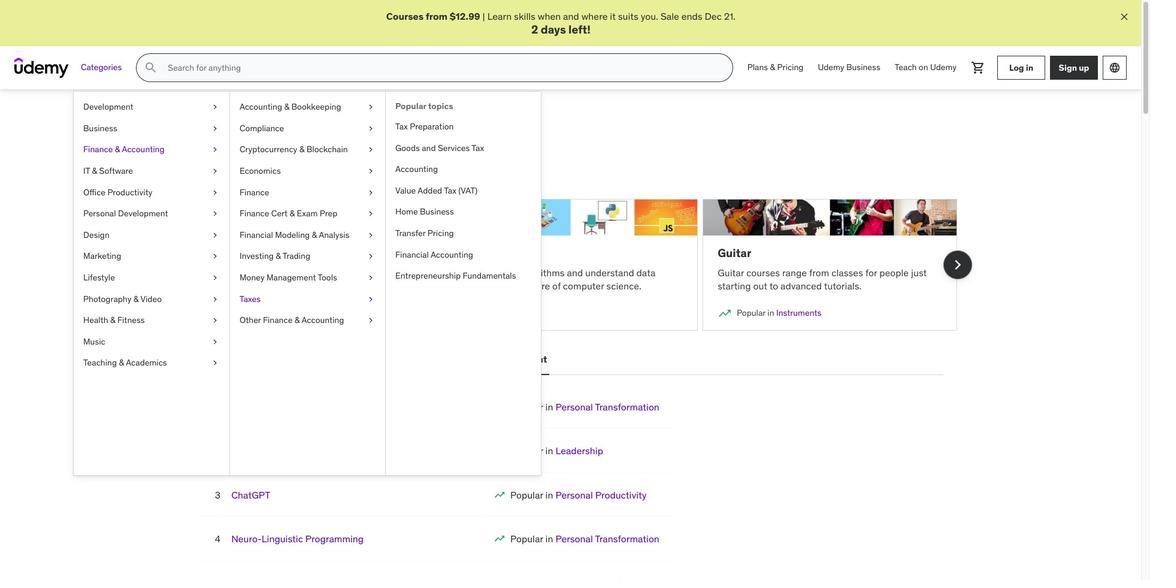 Task type: locate. For each thing, give the bounding box(es) containing it.
accounting up entrepreneurship fundamentals
[[431, 249, 473, 260]]

& right the teaching
[[119, 357, 124, 368]]

tutorials.
[[824, 280, 862, 292]]

financial inside taxes element
[[396, 249, 429, 260]]

people
[[880, 267, 909, 279]]

economics
[[240, 165, 281, 176]]

udemy image
[[14, 58, 69, 78]]

& inside "link"
[[299, 144, 305, 155]]

cryptocurrency
[[240, 144, 297, 155]]

0 horizontal spatial financial
[[240, 229, 273, 240]]

taxes element
[[385, 92, 541, 475]]

computers
[[346, 267, 392, 279]]

build
[[496, 267, 517, 279]]

business inside 'link'
[[420, 206, 454, 217]]

topics up improve
[[340, 118, 383, 137]]

1 vertical spatial learn
[[184, 153, 208, 165]]

home business
[[396, 206, 454, 217]]

of
[[553, 280, 561, 292]]

popular in image down starting
[[718, 306, 732, 321]]

learn inside learn to build algorithms and understand data structures at the core of computer science.
[[458, 267, 483, 279]]

to up structures
[[485, 267, 494, 279]]

xsmall image for finance cert & exam prep
[[366, 208, 376, 220]]

1 horizontal spatial personal development
[[444, 353, 547, 365]]

development
[[83, 101, 133, 112], [118, 208, 168, 219], [486, 353, 547, 365]]

2 popular in image from the top
[[494, 533, 506, 545]]

popular in image down learn
[[199, 306, 213, 321]]

finance link
[[230, 182, 385, 203]]

1 popular in image from the top
[[494, 489, 506, 501]]

to
[[309, 267, 318, 279], [414, 267, 423, 279], [485, 267, 494, 279], [770, 280, 779, 292]]

accounting
[[240, 101, 282, 112], [122, 144, 165, 155], [396, 164, 438, 175], [431, 249, 473, 260], [302, 315, 344, 326]]

existing
[[396, 153, 429, 165]]

cell
[[511, 401, 660, 413], [511, 445, 604, 457], [511, 489, 647, 501], [511, 533, 660, 545], [511, 577, 660, 580]]

1 horizontal spatial skills
[[514, 10, 536, 22]]

home business link
[[386, 202, 541, 223]]

goods and services tax link
[[386, 138, 541, 159]]

popular in image for popular in personal productivity
[[494, 489, 506, 501]]

in left leadership on the bottom of the page
[[546, 445, 553, 457]]

1 horizontal spatial business
[[420, 206, 454, 217]]

xsmall image for taxes
[[366, 293, 376, 305]]

cryptocurrency & blockchain link
[[230, 139, 385, 161]]

from inside 'use statistical probability to teach computers how to learn from data.'
[[222, 280, 243, 292]]

it
[[610, 10, 616, 22]]

xsmall image inside cryptocurrency & blockchain "link"
[[366, 144, 376, 156]]

1 horizontal spatial financial
[[396, 249, 429, 260]]

personal productivity link
[[556, 489, 647, 501]]

in down the taxes
[[249, 308, 255, 318]]

structures
[[458, 280, 502, 292]]

0 vertical spatial guitar
[[718, 246, 752, 260]]

xsmall image for business
[[210, 123, 220, 134]]

2 horizontal spatial tax
[[472, 142, 484, 153]]

finance
[[83, 144, 113, 155], [240, 187, 269, 198], [240, 208, 269, 219], [263, 315, 293, 326]]

financial modeling & analysis
[[240, 229, 350, 240]]

0 horizontal spatial udemy
[[818, 62, 845, 73]]

$12.99
[[450, 10, 480, 22]]

2 vertical spatial from
[[222, 280, 243, 292]]

in right the log
[[1026, 62, 1034, 73]]

3 cell from the top
[[511, 489, 647, 501]]

tools
[[318, 272, 337, 283]]

photography & video link
[[74, 289, 230, 310]]

0 vertical spatial productivity
[[108, 187, 152, 198]]

log in
[[1010, 62, 1034, 73]]

from left $12.99
[[426, 10, 448, 22]]

pricing up the financial accounting on the top left
[[428, 228, 454, 239]]

2 horizontal spatial learn
[[488, 10, 512, 22]]

0 vertical spatial pricing
[[778, 62, 804, 73]]

udemy right on
[[931, 62, 957, 73]]

to right how
[[414, 267, 423, 279]]

other
[[240, 315, 261, 326]]

& up probability
[[276, 251, 281, 262]]

xsmall image
[[210, 101, 220, 113], [366, 101, 376, 113], [210, 123, 220, 134], [366, 123, 376, 134], [210, 144, 220, 156], [366, 144, 376, 156], [210, 165, 220, 177], [366, 165, 376, 177], [210, 208, 220, 220], [210, 229, 220, 241], [366, 229, 376, 241], [210, 251, 220, 262], [210, 272, 220, 284], [366, 293, 376, 305]]

completely
[[258, 153, 305, 165]]

financial up how
[[396, 249, 429, 260]]

taxes link
[[230, 289, 385, 310]]

xsmall image for economics
[[366, 165, 376, 177]]

& for video
[[133, 293, 139, 304]]

skills right "existing" on the left top of page
[[431, 153, 453, 165]]

xsmall image for personal development
[[210, 208, 220, 220]]

xsmall image inside it & software link
[[210, 165, 220, 177]]

xsmall image inside lifestyle link
[[210, 272, 220, 284]]

data.
[[245, 280, 266, 292]]

& right it at the top left of the page
[[92, 165, 97, 176]]

& left analysis on the left
[[312, 229, 317, 240]]

popular in image
[[494, 489, 506, 501], [494, 533, 506, 545]]

or
[[327, 153, 336, 165]]

and up the left!
[[563, 10, 579, 22]]

to inside learn to build algorithms and understand data structures at the core of computer science.
[[485, 267, 494, 279]]

and right goods
[[422, 142, 436, 153]]

and up cryptocurrency
[[245, 118, 272, 137]]

1 vertical spatial business
[[83, 123, 117, 134]]

learn right | in the top left of the page
[[488, 10, 512, 22]]

and up computer
[[567, 267, 583, 279]]

udemy right plans & pricing
[[818, 62, 845, 73]]

1 horizontal spatial popular in image
[[718, 306, 732, 321]]

days
[[541, 22, 566, 37]]

accounting inside "link"
[[396, 164, 438, 175]]

xsmall image inside music link
[[210, 336, 220, 348]]

xsmall image for teaching & academics
[[210, 357, 220, 369]]

xsmall image for money management tools
[[366, 272, 376, 284]]

1 vertical spatial development
[[118, 208, 168, 219]]

1 personal transformation link from the top
[[556, 401, 660, 413]]

guitar for guitar
[[718, 246, 752, 260]]

finance for finance cert & exam prep
[[240, 208, 269, 219]]

value added tax (vat) link
[[386, 180, 541, 202]]

learn up structures
[[458, 267, 483, 279]]

1 udemy from the left
[[818, 62, 845, 73]]

development for personal development button
[[486, 353, 547, 365]]

tax right services
[[472, 142, 484, 153]]

sign up link
[[1051, 56, 1099, 80]]

starting
[[718, 280, 751, 292]]

pricing right the plans
[[778, 62, 804, 73]]

& right the plans
[[770, 62, 776, 73]]

1 vertical spatial pricing
[[428, 228, 454, 239]]

0 vertical spatial tax
[[396, 121, 408, 132]]

& right health
[[110, 315, 115, 326]]

from inside courses from $12.99 | learn skills when and where it suits you. sale ends dec 21. 2 days left!
[[426, 10, 448, 22]]

& left the 'video'
[[133, 293, 139, 304]]

suits
[[618, 10, 639, 22]]

2 horizontal spatial business
[[847, 62, 881, 73]]

entrepreneurship fundamentals link
[[386, 266, 541, 287]]

neuro-linguistic programming
[[231, 533, 364, 545]]

1 vertical spatial popular in personal transformation
[[511, 533, 660, 545]]

0 vertical spatial popular in image
[[494, 489, 506, 501]]

& right cert at the top left of page
[[290, 208, 295, 219]]

home
[[396, 206, 418, 217]]

tax left (vat)
[[444, 185, 457, 196]]

popular in personal transformation up leadership on the bottom of the page
[[511, 401, 660, 413]]

popular topics
[[396, 101, 453, 112]]

development inside button
[[486, 353, 547, 365]]

development link
[[74, 97, 230, 118]]

xsmall image inside finance cert & exam prep link
[[366, 208, 376, 220]]

learn inside courses from $12.99 | learn skills when and where it suits you. sale ends dec 21. 2 days left!
[[488, 10, 512, 22]]

xsmall image inside development link
[[210, 101, 220, 113]]

2 vertical spatial tax
[[444, 185, 457, 196]]

from down "statistical"
[[222, 280, 243, 292]]

guitar inside guitar courses range from classes for people just starting out to advanced tutorials.
[[718, 267, 744, 279]]

added
[[418, 185, 442, 196]]

udemy inside udemy business "link"
[[818, 62, 845, 73]]

computer
[[563, 280, 604, 292]]

xsmall image inside 'investing & trading' link
[[366, 251, 376, 262]]

learn
[[199, 280, 220, 292]]

1 vertical spatial financial
[[396, 249, 429, 260]]

chatgpt link
[[231, 489, 270, 501]]

xsmall image for accounting & bookkeeping
[[366, 101, 376, 113]]

2 vertical spatial business
[[420, 206, 454, 217]]

xsmall image inside business link
[[210, 123, 220, 134]]

tax preparation
[[396, 121, 454, 132]]

xsmall image for music
[[210, 336, 220, 348]]

1 horizontal spatial learn
[[458, 267, 483, 279]]

topics up preparation on the left
[[428, 101, 453, 112]]

1 vertical spatial from
[[810, 267, 830, 279]]

1 horizontal spatial pricing
[[778, 62, 804, 73]]

in up popular in leadership at the bottom of page
[[546, 401, 553, 413]]

goods
[[396, 142, 420, 153]]

linguistic
[[262, 533, 303, 545]]

2 popular in image from the left
[[718, 306, 732, 321]]

popular in personal transformation
[[511, 401, 660, 413], [511, 533, 660, 545]]

popular in personal transformation down popular in personal productivity
[[511, 533, 660, 545]]

improve
[[338, 153, 373, 165]]

& up popular and trending topics
[[284, 101, 290, 112]]

0 horizontal spatial tax
[[396, 121, 408, 132]]

popular in image for machine learning
[[199, 306, 213, 321]]

2 vertical spatial learn
[[458, 267, 483, 279]]

business left teach at the right top of page
[[847, 62, 881, 73]]

2 vertical spatial development
[[486, 353, 547, 365]]

personal transformation link up leadership link
[[556, 401, 660, 413]]

0 vertical spatial development
[[83, 101, 133, 112]]

skills up 2
[[514, 10, 536, 22]]

personal transformation link down personal productivity link
[[556, 533, 660, 545]]

categories button
[[74, 53, 129, 82]]

0 horizontal spatial learn
[[184, 153, 208, 165]]

& up software
[[115, 144, 120, 155]]

personal development inside button
[[444, 353, 547, 365]]

xsmall image for compliance
[[366, 123, 376, 134]]

lifestyle link
[[74, 267, 230, 289]]

1 horizontal spatial udemy
[[931, 62, 957, 73]]

0 vertical spatial financial
[[240, 229, 273, 240]]

bestselling
[[200, 353, 252, 365]]

2 transformation from the top
[[595, 533, 660, 545]]

xsmall image inside money management tools link
[[366, 272, 376, 284]]

pricing inside taxes element
[[428, 228, 454, 239]]

3
[[215, 489, 221, 501]]

0 vertical spatial topics
[[428, 101, 453, 112]]

& right data
[[277, 308, 282, 318]]

business up finance & accounting at the top left of page
[[83, 123, 117, 134]]

xsmall image for office productivity
[[210, 187, 220, 198]]

carousel element
[[184, 185, 972, 345]]

0 vertical spatial popular in personal transformation
[[511, 401, 660, 413]]

trading
[[283, 251, 311, 262]]

1 popular in image from the left
[[199, 306, 213, 321]]

popular in image
[[199, 306, 213, 321], [718, 306, 732, 321]]

1 vertical spatial guitar
[[718, 267, 744, 279]]

pricing
[[778, 62, 804, 73], [428, 228, 454, 239]]

1 popular in personal transformation from the top
[[511, 401, 660, 413]]

0 vertical spatial learn
[[488, 10, 512, 22]]

and inside learn to build algorithms and understand data structures at the core of computer science.
[[567, 267, 583, 279]]

1 horizontal spatial topics
[[428, 101, 453, 112]]

from up the advanced
[[810, 267, 830, 279]]

0 vertical spatial from
[[426, 10, 448, 22]]

business inside "link"
[[847, 62, 881, 73]]

in left the instruments link
[[768, 308, 775, 318]]

up
[[1080, 62, 1090, 73]]

1 vertical spatial productivity
[[596, 489, 647, 501]]

&
[[770, 62, 776, 73], [284, 101, 290, 112], [115, 144, 120, 155], [299, 144, 305, 155], [92, 165, 97, 176], [290, 208, 295, 219], [312, 229, 317, 240], [276, 251, 281, 262], [133, 293, 139, 304], [277, 308, 282, 318], [110, 315, 115, 326], [295, 315, 300, 326], [119, 357, 124, 368]]

xsmall image inside personal development link
[[210, 208, 220, 220]]

finance for finance
[[240, 187, 269, 198]]

1 vertical spatial topics
[[340, 118, 383, 137]]

teaching & academics link
[[74, 353, 230, 374]]

xsmall image inside the accounting & bookkeeping link
[[366, 101, 376, 113]]

xsmall image inside other finance & accounting link
[[366, 315, 376, 326]]

xsmall image inside the finance & accounting link
[[210, 144, 220, 156]]

1 vertical spatial skills
[[431, 153, 453, 165]]

business down the value added tax (vat)
[[420, 206, 454, 217]]

prep
[[320, 208, 338, 219]]

leadership link
[[556, 445, 604, 457]]

financial up machine learning
[[240, 229, 273, 240]]

personal for 3rd cell from the bottom of the page
[[556, 489, 593, 501]]

xsmall image inside design link
[[210, 229, 220, 241]]

5 cell from the top
[[511, 577, 660, 580]]

xsmall image inside the economics link
[[366, 165, 376, 177]]

0 horizontal spatial pricing
[[428, 228, 454, 239]]

1 vertical spatial personal development
[[444, 353, 547, 365]]

0 vertical spatial transformation
[[595, 401, 660, 413]]

use
[[199, 267, 215, 279]]

0 horizontal spatial from
[[222, 280, 243, 292]]

2 udemy from the left
[[931, 62, 957, 73]]

choose a language image
[[1109, 62, 1121, 74]]

understand
[[586, 267, 635, 279]]

0 vertical spatial personal development
[[83, 208, 168, 219]]

1 vertical spatial personal transformation link
[[556, 533, 660, 545]]

transfer
[[396, 228, 426, 239]]

xsmall image for investing & trading
[[366, 251, 376, 262]]

transformation
[[595, 401, 660, 413], [595, 533, 660, 545]]

xsmall image inside taxes link
[[366, 293, 376, 305]]

& for bookkeeping
[[284, 101, 290, 112]]

business
[[847, 62, 881, 73], [83, 123, 117, 134], [420, 206, 454, 217]]

xsmall image
[[210, 187, 220, 198], [366, 187, 376, 198], [366, 208, 376, 220], [366, 251, 376, 262], [366, 272, 376, 284], [210, 293, 220, 305], [210, 315, 220, 326], [366, 315, 376, 326], [210, 336, 220, 348], [210, 357, 220, 369]]

xsmall image inside photography & video link
[[210, 293, 220, 305]]

xsmall image inside health & fitness link
[[210, 315, 220, 326]]

1 vertical spatial tax
[[472, 142, 484, 153]]

popular inside taxes element
[[396, 101, 427, 112]]

business for udemy business
[[847, 62, 881, 73]]

2 cell from the top
[[511, 445, 604, 457]]

to right out
[[770, 280, 779, 292]]

ends
[[682, 10, 703, 22]]

plans & pricing
[[748, 62, 804, 73]]

tax up goods
[[396, 121, 408, 132]]

0 vertical spatial business
[[847, 62, 881, 73]]

udemy inside teach on udemy link
[[931, 62, 957, 73]]

0 horizontal spatial personal development
[[83, 208, 168, 219]]

algorithms
[[519, 267, 565, 279]]

popular in leadership
[[511, 445, 604, 457]]

popular
[[396, 101, 427, 112], [184, 118, 242, 137], [218, 308, 247, 318], [737, 308, 766, 318], [511, 401, 543, 413], [511, 445, 543, 457], [511, 489, 543, 501], [511, 533, 543, 545]]

& left new
[[299, 144, 305, 155]]

1 vertical spatial popular in image
[[494, 533, 506, 545]]

2 guitar from the top
[[718, 267, 744, 279]]

and inside courses from $12.99 | learn skills when and where it suits you. sale ends dec 21. 2 days left!
[[563, 10, 579, 22]]

xsmall image inside finance link
[[366, 187, 376, 198]]

for
[[866, 267, 878, 279]]

xsmall image inside compliance link
[[366, 123, 376, 134]]

sign up
[[1059, 62, 1090, 73]]

financial
[[240, 229, 273, 240], [396, 249, 429, 260]]

xsmall image inside teaching & academics link
[[210, 357, 220, 369]]

& for fitness
[[110, 315, 115, 326]]

xsmall image inside marketing link
[[210, 251, 220, 262]]

learn for popular and trending topics
[[184, 153, 208, 165]]

core
[[531, 280, 550, 292]]

xsmall image inside 'financial modeling & analysis' link
[[366, 229, 376, 241]]

1 guitar from the top
[[718, 246, 752, 260]]

1 vertical spatial transformation
[[595, 533, 660, 545]]

1 horizontal spatial from
[[426, 10, 448, 22]]

xsmall image inside the office productivity link
[[210, 187, 220, 198]]

data
[[257, 308, 275, 318]]

accounting down goods
[[396, 164, 438, 175]]

0 horizontal spatial productivity
[[108, 187, 152, 198]]

4 cell from the top
[[511, 533, 660, 545]]

0 vertical spatial skills
[[514, 10, 536, 22]]

2 personal transformation link from the top
[[556, 533, 660, 545]]

0 horizontal spatial popular in image
[[199, 306, 213, 321]]

probability
[[261, 267, 307, 279]]

2 horizontal spatial from
[[810, 267, 830, 279]]

learn left the something
[[184, 153, 208, 165]]

& down taxes link
[[295, 315, 300, 326]]

0 vertical spatial personal transformation link
[[556, 401, 660, 413]]

xsmall image for other finance & accounting
[[366, 315, 376, 326]]

personal development for personal development link
[[83, 208, 168, 219]]



Task type: describe. For each thing, give the bounding box(es) containing it.
popular and trending topics
[[184, 118, 383, 137]]

personal transformation link for 2nd cell from the bottom of the page
[[556, 533, 660, 545]]

in down popular in leadership at the bottom of page
[[546, 489, 553, 501]]

accounting & bookkeeping
[[240, 101, 341, 112]]

when
[[538, 10, 561, 22]]

chatgpt
[[231, 489, 270, 501]]

learn for algorithms
[[458, 267, 483, 279]]

money management tools link
[[230, 267, 385, 289]]

blockchain
[[307, 144, 348, 155]]

personal development button
[[442, 345, 550, 374]]

(vat)
[[459, 185, 478, 196]]

personal inside button
[[444, 353, 484, 365]]

statistical
[[218, 267, 259, 279]]

how
[[394, 267, 412, 279]]

plans
[[748, 62, 768, 73]]

music
[[83, 336, 105, 347]]

trending
[[274, 118, 337, 137]]

categories
[[81, 62, 122, 73]]

personal for 2nd cell from the bottom of the page
[[556, 533, 593, 545]]

financial accounting
[[396, 249, 473, 260]]

music link
[[74, 331, 230, 353]]

money
[[240, 272, 265, 283]]

1 cell from the top
[[511, 401, 660, 413]]

video
[[141, 293, 162, 304]]

on
[[919, 62, 929, 73]]

office productivity
[[83, 187, 152, 198]]

Search for anything text field
[[166, 58, 718, 78]]

learn to build algorithms and understand data structures at the core of computer science.
[[458, 267, 656, 292]]

economics link
[[230, 161, 385, 182]]

xsmall image for finance & accounting
[[210, 144, 220, 156]]

analytics
[[284, 308, 318, 318]]

financial for financial modeling & analysis
[[240, 229, 273, 240]]

to left the tools
[[309, 267, 318, 279]]

courses
[[747, 267, 780, 279]]

sign
[[1059, 62, 1078, 73]]

marketing link
[[74, 246, 230, 267]]

just
[[912, 267, 927, 279]]

close image
[[1119, 11, 1131, 23]]

transfer pricing
[[396, 228, 454, 239]]

xsmall image for design
[[210, 229, 220, 241]]

software
[[99, 165, 133, 176]]

design
[[83, 229, 110, 240]]

|
[[483, 10, 485, 22]]

1 horizontal spatial tax
[[444, 185, 457, 196]]

machine
[[199, 246, 245, 260]]

xsmall image for it & software
[[210, 165, 220, 177]]

2 popular in personal transformation from the top
[[511, 533, 660, 545]]

investing
[[240, 251, 274, 262]]

popular in instruments
[[737, 308, 822, 318]]

compliance link
[[230, 118, 385, 139]]

personal transformation link for 5th cell from the bottom
[[556, 401, 660, 413]]

popular in image for guitar
[[718, 306, 732, 321]]

in inside log in link
[[1026, 62, 1034, 73]]

health & fitness
[[83, 315, 145, 326]]

& for blockchain
[[299, 144, 305, 155]]

& for pricing
[[770, 62, 776, 73]]

instruments link
[[777, 308, 822, 318]]

it
[[83, 165, 90, 176]]

at
[[504, 280, 513, 292]]

machine learning
[[199, 246, 295, 260]]

money management tools
[[240, 272, 337, 283]]

development for personal development link
[[118, 208, 168, 219]]

log in link
[[998, 56, 1046, 80]]

fundamentals
[[463, 270, 516, 281]]

accounting up compliance
[[240, 101, 282, 112]]

your
[[375, 153, 393, 165]]

teaching & academics
[[83, 357, 167, 368]]

finance cert & exam prep link
[[230, 203, 385, 225]]

leadership
[[556, 445, 604, 457]]

cert
[[271, 208, 288, 219]]

photography
[[83, 293, 131, 304]]

xsmall image for marketing
[[210, 251, 220, 262]]

xsmall image for health & fitness
[[210, 315, 220, 326]]

1 horizontal spatial productivity
[[596, 489, 647, 501]]

guitar courses range from classes for people just starting out to advanced tutorials.
[[718, 267, 927, 292]]

the
[[515, 280, 529, 292]]

plans & pricing link
[[741, 53, 811, 82]]

financial modeling & analysis link
[[230, 225, 385, 246]]

guitar for guitar courses range from classes for people just starting out to advanced tutorials.
[[718, 267, 744, 279]]

neuro-
[[231, 533, 262, 545]]

compliance
[[240, 123, 284, 134]]

health & fitness link
[[74, 310, 230, 331]]

and inside taxes element
[[422, 142, 436, 153]]

data & analytics link
[[257, 308, 318, 318]]

courses
[[386, 10, 424, 22]]

skills inside courses from $12.99 | learn skills when and where it suits you. sale ends dec 21. 2 days left!
[[514, 10, 536, 22]]

classes
[[832, 267, 864, 279]]

xsmall image for financial modeling & analysis
[[366, 229, 376, 241]]

xsmall image for photography & video
[[210, 293, 220, 305]]

photography & video
[[83, 293, 162, 304]]

to inside guitar courses range from classes for people just starting out to advanced tutorials.
[[770, 280, 779, 292]]

data
[[637, 267, 656, 279]]

0 horizontal spatial topics
[[340, 118, 383, 137]]

topics inside taxes element
[[428, 101, 453, 112]]

& for academics
[[119, 357, 124, 368]]

neuro-linguistic programming link
[[231, 533, 364, 545]]

& inside carousel element
[[277, 308, 282, 318]]

finance cert & exam prep
[[240, 208, 338, 219]]

next image
[[948, 255, 968, 274]]

transfer pricing link
[[386, 223, 541, 244]]

entrepreneurship
[[396, 270, 461, 281]]

21.
[[724, 10, 736, 22]]

it & software
[[83, 165, 133, 176]]

0 horizontal spatial business
[[83, 123, 117, 134]]

xsmall image for lifestyle
[[210, 272, 220, 284]]

personal for 5th cell from the bottom
[[556, 401, 593, 413]]

business for home business
[[420, 206, 454, 217]]

& for trading
[[276, 251, 281, 262]]

personal development for personal development button
[[444, 353, 547, 365]]

algorithms
[[458, 246, 519, 260]]

management
[[267, 272, 316, 283]]

shopping cart with 0 items image
[[972, 61, 986, 75]]

taxes
[[240, 293, 261, 304]]

& for software
[[92, 165, 97, 176]]

lifestyle
[[83, 272, 115, 283]]

xsmall image for finance
[[366, 187, 376, 198]]

xsmall image for cryptocurrency & blockchain
[[366, 144, 376, 156]]

2
[[532, 22, 538, 37]]

accounting down taxes link
[[302, 315, 344, 326]]

udemy business link
[[811, 53, 888, 82]]

accounting down business link
[[122, 144, 165, 155]]

from inside guitar courses range from classes for people just starting out to advanced tutorials.
[[810, 267, 830, 279]]

advanced
[[781, 280, 822, 292]]

finance for finance & accounting
[[83, 144, 113, 155]]

use statistical probability to teach computers how to learn from data.
[[199, 267, 423, 292]]

out
[[754, 280, 768, 292]]

xsmall image for development
[[210, 101, 220, 113]]

& for accounting
[[115, 144, 120, 155]]

0 horizontal spatial skills
[[431, 153, 453, 165]]

finance & accounting
[[83, 144, 165, 155]]

financial for financial accounting
[[396, 249, 429, 260]]

in down popular in personal productivity
[[546, 533, 553, 545]]

exam
[[297, 208, 318, 219]]

services
[[438, 142, 470, 153]]

popular in image for popular in personal transformation
[[494, 533, 506, 545]]

1 transformation from the top
[[595, 401, 660, 413]]

submit search image
[[144, 61, 158, 75]]

marketing
[[83, 251, 121, 262]]

sale
[[661, 10, 680, 22]]



Task type: vqa. For each thing, say whether or not it's contained in the screenshot.
the bottommost Guitar
yes



